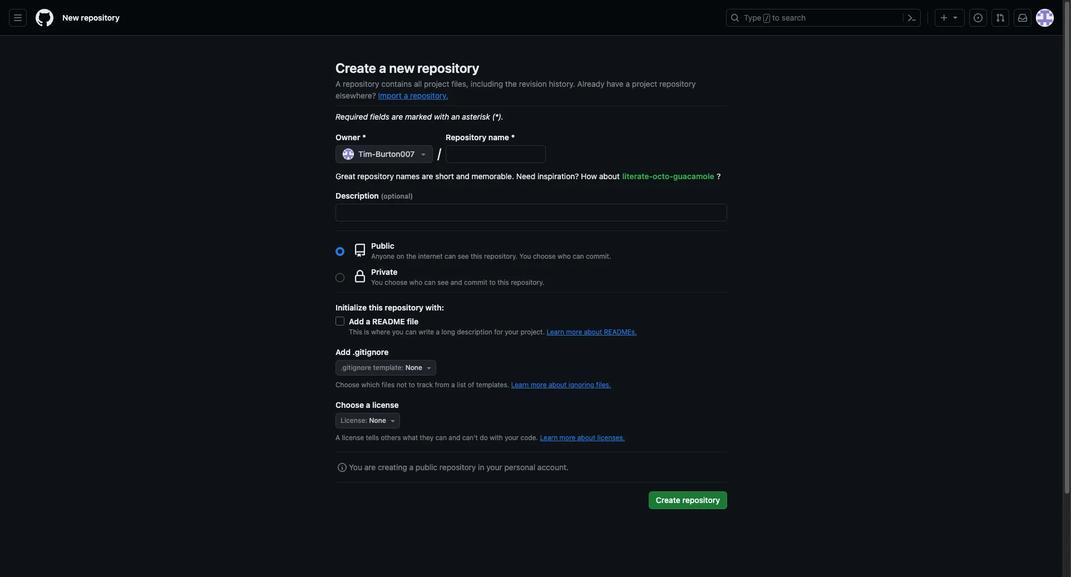 Task type: locate. For each thing, give the bounding box(es) containing it.
choose left the which
[[336, 381, 360, 389]]

(*).
[[492, 112, 504, 121]]

choose down description text box
[[533, 252, 556, 261]]

repository inside button
[[683, 495, 720, 505]]

0 vertical spatial to
[[773, 13, 780, 22]]

a left list
[[451, 381, 455, 389]]

none
[[406, 363, 422, 372], [369, 416, 386, 425]]

readme
[[372, 317, 405, 326]]

1 vertical spatial who
[[410, 278, 423, 287]]

2 vertical spatial and
[[449, 434, 461, 442]]

about left ignoring
[[549, 381, 567, 389]]

1 vertical spatial triangle down image
[[388, 416, 397, 425]]

about
[[599, 171, 620, 181], [584, 328, 602, 336], [549, 381, 567, 389], [578, 434, 596, 442]]

learn right code.
[[540, 434, 558, 442]]

1 horizontal spatial triangle down image
[[951, 13, 960, 22]]

0 horizontal spatial choose
[[385, 278, 408, 287]]

triangle down image
[[951, 13, 960, 22], [388, 416, 397, 425]]

0 vertical spatial triangle down image
[[419, 150, 428, 159]]

already have a project repository elsewhere?
[[336, 79, 696, 100]]

to left search
[[773, 13, 780, 22]]

0 vertical spatial learn
[[547, 328, 564, 336]]

can inside the private you choose who can see and commit to this repository.
[[424, 278, 436, 287]]

1 horizontal spatial see
[[458, 252, 469, 261]]

public
[[371, 241, 395, 250]]

1 horizontal spatial project
[[632, 79, 658, 89]]

write
[[419, 328, 434, 336]]

0 horizontal spatial create
[[336, 60, 376, 76]]

tim-burton007
[[358, 149, 415, 159]]

1 vertical spatial your
[[505, 434, 519, 442]]

description
[[336, 191, 379, 200]]

triangle down image right plus icon
[[951, 13, 960, 22]]

you inside the private you choose who can see and commit to this repository.
[[371, 278, 383, 287]]

your right for
[[505, 328, 519, 336]]

are right fields
[[392, 112, 403, 121]]

0 vertical spatial who
[[558, 252, 571, 261]]

to right not
[[409, 381, 415, 389]]

2 project from the left
[[632, 79, 658, 89]]

is
[[364, 328, 369, 336]]

add a readme file this is where you can write a long description for your project. learn more about readmes.
[[349, 317, 637, 336]]

1 vertical spatial repository.
[[484, 252, 518, 261]]

homepage image
[[36, 9, 53, 27]]

/ inside "type / to search"
[[765, 14, 769, 22]]

personal
[[505, 463, 536, 472]]

learn more about ignoring files. link
[[511, 381, 611, 389]]

more up account.
[[560, 434, 576, 442]]

0 vertical spatial you
[[520, 252, 531, 261]]

triangle down image up track
[[425, 363, 434, 372]]

a for a repository contains all project files, including the revision history.
[[336, 79, 341, 89]]

can right they
[[436, 434, 447, 442]]

0 vertical spatial a
[[336, 79, 341, 89]]

1 horizontal spatial create
[[656, 495, 681, 505]]

see up with:
[[438, 278, 449, 287]]

commit.
[[586, 252, 611, 261]]

1 vertical spatial this
[[498, 278, 509, 287]]

2 a from the top
[[336, 434, 340, 442]]

1 vertical spatial choose
[[336, 400, 364, 410]]

create
[[336, 60, 376, 76], [656, 495, 681, 505]]

.gitignore down add .gitignore
[[341, 363, 371, 372]]

add down 'this' at the bottom
[[336, 347, 351, 357]]

1 horizontal spatial you
[[371, 278, 383, 287]]

.gitignore
[[353, 347, 389, 357], [341, 363, 371, 372]]

1 vertical spatial are
[[422, 171, 433, 181]]

and left commit
[[451, 278, 462, 287]]

1 vertical spatial a
[[336, 434, 340, 442]]

you down private
[[371, 278, 383, 287]]

can down file
[[406, 328, 417, 336]]

great repository names are short and memorable. need inspiration? how about literate-octo-guacamole ?
[[336, 171, 721, 181]]

: up not
[[402, 363, 404, 372]]

initialize
[[336, 303, 367, 312]]

1 horizontal spatial choose
[[533, 252, 556, 261]]

0 vertical spatial your
[[505, 328, 519, 336]]

see up the private you choose who can see and commit to this repository.
[[458, 252, 469, 261]]

repository name *
[[446, 132, 515, 142]]

license : none
[[341, 416, 386, 425]]

this up commit
[[471, 252, 482, 261]]

can
[[445, 252, 456, 261], [573, 252, 584, 261], [424, 278, 436, 287], [406, 328, 417, 336], [436, 434, 447, 442]]

repository. up commit
[[484, 252, 518, 261]]

1 vertical spatial to
[[490, 278, 496, 287]]

to right commit
[[490, 278, 496, 287]]

2 choose from the top
[[336, 400, 364, 410]]

0 horizontal spatial /
[[438, 145, 441, 161]]

0 horizontal spatial :
[[365, 416, 368, 425]]

repository. inside the private you choose who can see and commit to this repository.
[[511, 278, 545, 287]]

/ up 'short'
[[438, 145, 441, 161]]

1 vertical spatial and
[[451, 278, 462, 287]]

Private radio
[[336, 273, 345, 282]]

literate-octo-guacamole button
[[622, 168, 715, 185]]

* right name
[[511, 132, 515, 142]]

your left code.
[[505, 434, 519, 442]]

this
[[471, 252, 482, 261], [498, 278, 509, 287], [369, 303, 383, 312]]

new
[[389, 60, 415, 76]]

1 vertical spatial none
[[369, 416, 386, 425]]

1 horizontal spatial license
[[372, 400, 399, 410]]

learn right templates.
[[511, 381, 529, 389]]

0 horizontal spatial license
[[342, 434, 364, 442]]

memorable.
[[472, 171, 514, 181]]

a up is
[[366, 317, 370, 326]]

a up sc 9kayk9 0 icon
[[336, 434, 340, 442]]

1 project from the left
[[424, 79, 449, 89]]

/ right type
[[765, 14, 769, 22]]

* right owner
[[363, 132, 366, 142]]

you down description text box
[[520, 252, 531, 261]]

files
[[382, 381, 395, 389]]

the right on
[[406, 252, 416, 261]]

0 vertical spatial more
[[566, 328, 582, 336]]

add for add .gitignore
[[336, 347, 351, 357]]

triangle down image
[[419, 150, 428, 159], [425, 363, 434, 372]]

0 horizontal spatial to
[[409, 381, 415, 389]]

1 vertical spatial with
[[490, 434, 503, 442]]

/
[[765, 14, 769, 22], [438, 145, 441, 161]]

1 horizontal spatial the
[[505, 79, 517, 89]]

about left readmes.
[[584, 328, 602, 336]]

file
[[407, 317, 419, 326]]

a right have
[[626, 79, 630, 89]]

a left public
[[409, 463, 414, 472]]

with left the "an"
[[434, 112, 449, 121]]

.gitignore up .gitignore template : none
[[353, 347, 389, 357]]

0 vertical spatial create
[[336, 60, 376, 76]]

a up "elsewhere?"
[[336, 79, 341, 89]]

1 horizontal spatial to
[[490, 278, 496, 287]]

0 horizontal spatial the
[[406, 252, 416, 261]]

who down internet
[[410, 278, 423, 287]]

and left can't
[[449, 434, 461, 442]]

2 horizontal spatial you
[[520, 252, 531, 261]]

Add a README file checkbox
[[336, 317, 345, 326]]

0 vertical spatial add
[[349, 317, 364, 326]]

repository. down the all
[[410, 91, 448, 100]]

project inside already have a project repository elsewhere?
[[632, 79, 658, 89]]

and right 'short'
[[456, 171, 470, 181]]

template
[[373, 363, 402, 372]]

learn right project.
[[547, 328, 564, 336]]

.gitignore template : none
[[341, 363, 422, 372]]

description (optional)
[[336, 191, 413, 200]]

the inside public anyone on the internet can see this repository. you choose who can commit.
[[406, 252, 416, 261]]

2 vertical spatial learn
[[540, 434, 558, 442]]

0 vertical spatial see
[[458, 252, 469, 261]]

create for create a new repository
[[336, 60, 376, 76]]

do
[[480, 434, 488, 442]]

required
[[336, 112, 368, 121]]

description
[[457, 328, 493, 336]]

1 vertical spatial the
[[406, 252, 416, 261]]

are left creating
[[364, 463, 376, 472]]

a
[[379, 60, 386, 76], [626, 79, 630, 89], [404, 91, 408, 100], [366, 317, 370, 326], [436, 328, 440, 336], [451, 381, 455, 389], [366, 400, 370, 410], [409, 463, 414, 472]]

choose for choose which files not to track from a list of templates. learn more about ignoring files.
[[336, 381, 360, 389]]

1 vertical spatial /
[[438, 145, 441, 161]]

already
[[578, 79, 605, 89]]

repository inside already have a project repository elsewhere?
[[660, 79, 696, 89]]

none up tells
[[369, 416, 386, 425]]

create for create repository
[[656, 495, 681, 505]]

your
[[505, 328, 519, 336], [505, 434, 519, 442], [487, 463, 503, 472]]

1 vertical spatial you
[[371, 278, 383, 287]]

0 vertical spatial choose
[[533, 252, 556, 261]]

1 horizontal spatial are
[[392, 112, 403, 121]]

can't
[[462, 434, 478, 442]]

2 horizontal spatial to
[[773, 13, 780, 22]]

0 vertical spatial this
[[471, 252, 482, 261]]

a up license : none
[[366, 400, 370, 410]]

triangle down image up others
[[388, 416, 397, 425]]

2 vertical spatial you
[[349, 463, 362, 472]]

0 horizontal spatial who
[[410, 278, 423, 287]]

name
[[489, 132, 509, 142]]

1 vertical spatial see
[[438, 278, 449, 287]]

you right sc 9kayk9 0 icon
[[349, 463, 362, 472]]

choose down private
[[385, 278, 408, 287]]

1 vertical spatial choose
[[385, 278, 408, 287]]

2 vertical spatial are
[[364, 463, 376, 472]]

license down license
[[342, 434, 364, 442]]

history.
[[549, 79, 575, 89]]

1 a from the top
[[336, 79, 341, 89]]

project
[[424, 79, 449, 89], [632, 79, 658, 89]]

None text field
[[446, 146, 546, 163]]

your right in
[[487, 463, 503, 472]]

create inside button
[[656, 495, 681, 505]]

creating
[[378, 463, 407, 472]]

0 horizontal spatial are
[[364, 463, 376, 472]]

this
[[349, 328, 362, 336]]

1 vertical spatial license
[[342, 434, 364, 442]]

can up with:
[[424, 278, 436, 287]]

who inside public anyone on the internet can see this repository. you choose who can commit.
[[558, 252, 571, 261]]

1 horizontal spatial /
[[765, 14, 769, 22]]

including
[[471, 79, 503, 89]]

project right the all
[[424, 79, 449, 89]]

0 vertical spatial choose
[[336, 381, 360, 389]]

1 vertical spatial create
[[656, 495, 681, 505]]

with right do
[[490, 434, 503, 442]]

import a repository.
[[378, 91, 448, 100]]

0 horizontal spatial this
[[369, 303, 383, 312]]

repository. down public anyone on the internet can see this repository. you choose who can commit.
[[511, 278, 545, 287]]

1 horizontal spatial this
[[471, 252, 482, 261]]

others
[[381, 434, 401, 442]]

more right project.
[[566, 328, 582, 336]]

the
[[505, 79, 517, 89], [406, 252, 416, 261]]

1 choose from the top
[[336, 381, 360, 389]]

0 vertical spatial none
[[406, 363, 422, 372]]

who left commit.
[[558, 252, 571, 261]]

this right commit
[[498, 278, 509, 287]]

long
[[442, 328, 455, 336]]

choose for choose a license
[[336, 400, 364, 410]]

0 horizontal spatial project
[[424, 79, 449, 89]]

the left the revision
[[505, 79, 517, 89]]

see
[[458, 252, 469, 261], [438, 278, 449, 287]]

project right have
[[632, 79, 658, 89]]

repository.
[[410, 91, 448, 100], [484, 252, 518, 261], [511, 278, 545, 287]]

public anyone on the internet can see this repository. you choose who can commit.
[[371, 241, 611, 261]]

0 vertical spatial .gitignore
[[353, 347, 389, 357]]

notifications image
[[1019, 13, 1028, 22]]

0 horizontal spatial *
[[363, 132, 366, 142]]

see inside the private you choose who can see and commit to this repository.
[[438, 278, 449, 287]]

git pull request image
[[996, 13, 1005, 22]]

repo image
[[353, 244, 367, 257]]

triangle down image inside the tim-burton007 "popup button"
[[419, 150, 428, 159]]

0 vertical spatial repository.
[[410, 91, 448, 100]]

templates.
[[476, 381, 509, 389]]

repository
[[81, 13, 120, 22], [418, 60, 479, 76], [343, 79, 379, 89], [660, 79, 696, 89], [358, 171, 394, 181], [385, 303, 424, 312], [440, 463, 476, 472], [683, 495, 720, 505]]

0 horizontal spatial with
[[434, 112, 449, 121]]

1 horizontal spatial who
[[558, 252, 571, 261]]

choose which files not to track from a list of templates. learn more about ignoring files.
[[336, 381, 611, 389]]

more left ignoring
[[531, 381, 547, 389]]

2 vertical spatial repository.
[[511, 278, 545, 287]]

0 horizontal spatial triangle down image
[[388, 416, 397, 425]]

1 vertical spatial add
[[336, 347, 351, 357]]

: down choose a license
[[365, 416, 368, 425]]

a inside already have a project repository elsewhere?
[[626, 79, 630, 89]]

triangle down image up names
[[419, 150, 428, 159]]

2 vertical spatial your
[[487, 463, 503, 472]]

none up track
[[406, 363, 422, 372]]

add up 'this' at the bottom
[[349, 317, 364, 326]]

choose
[[336, 381, 360, 389], [336, 400, 364, 410]]

learn
[[547, 328, 564, 336], [511, 381, 529, 389], [540, 434, 558, 442]]

:
[[402, 363, 404, 372], [365, 416, 368, 425]]

commit
[[464, 278, 488, 287]]

add inside add a readme file this is where you can write a long description for your project. learn more about readmes.
[[349, 317, 364, 326]]

are left 'short'
[[422, 171, 433, 181]]

this inside public anyone on the internet can see this repository. you choose who can commit.
[[471, 252, 482, 261]]

this up readme
[[369, 303, 383, 312]]

1 horizontal spatial *
[[511, 132, 515, 142]]

internet
[[418, 252, 443, 261]]

0 vertical spatial /
[[765, 14, 769, 22]]

fields
[[370, 112, 390, 121]]

they
[[420, 434, 434, 442]]

command palette image
[[908, 13, 917, 22]]

you
[[520, 252, 531, 261], [371, 278, 383, 287], [349, 463, 362, 472]]

0 vertical spatial license
[[372, 400, 399, 410]]

license down 'files'
[[372, 400, 399, 410]]

who
[[558, 252, 571, 261], [410, 278, 423, 287]]

your inside add a readme file this is where you can write a long description for your project. learn more about readmes.
[[505, 328, 519, 336]]

an
[[451, 112, 460, 121]]

names
[[396, 171, 420, 181]]

2 horizontal spatial this
[[498, 278, 509, 287]]

add .gitignore
[[336, 347, 389, 357]]

literate-
[[623, 171, 653, 181]]

choose up license
[[336, 400, 364, 410]]

0 horizontal spatial see
[[438, 278, 449, 287]]

are
[[392, 112, 403, 121], [422, 171, 433, 181], [364, 463, 376, 472]]

account.
[[538, 463, 569, 472]]

with
[[434, 112, 449, 121], [490, 434, 503, 442]]

0 vertical spatial :
[[402, 363, 404, 372]]



Task type: describe. For each thing, give the bounding box(es) containing it.
0 vertical spatial and
[[456, 171, 470, 181]]

need
[[516, 171, 536, 181]]

with:
[[426, 303, 444, 312]]

asterisk
[[462, 112, 490, 121]]

a left 'new'
[[379, 60, 386, 76]]

lock image
[[353, 270, 367, 283]]

issue opened image
[[974, 13, 983, 22]]

a down contains
[[404, 91, 408, 100]]

2 vertical spatial this
[[369, 303, 383, 312]]

about left "licenses."
[[578, 434, 596, 442]]

1 vertical spatial more
[[531, 381, 547, 389]]

required fields are marked with an asterisk (*).
[[336, 112, 504, 121]]

and inside the private you choose who can see and commit to this repository.
[[451, 278, 462, 287]]

about inside add a readme file this is where you can write a long description for your project. learn more about readmes.
[[584, 328, 602, 336]]

add for add a readme file this is where you can write a long description for your project. learn more about readmes.
[[349, 317, 364, 326]]

1 horizontal spatial none
[[406, 363, 422, 372]]

where
[[371, 328, 390, 336]]

0 horizontal spatial none
[[369, 416, 386, 425]]

marked
[[405, 112, 432, 121]]

import a repository. link
[[378, 91, 448, 100]]

Description text field
[[336, 204, 727, 221]]

private
[[371, 267, 398, 277]]

anyone
[[371, 252, 395, 261]]

import
[[378, 91, 402, 100]]

a for a license tells others what they can and can't do with your code. learn more about licenses.
[[336, 434, 340, 442]]

repository
[[446, 132, 487, 142]]

octo-
[[653, 171, 673, 181]]

tim-burton007 button
[[336, 145, 433, 163]]

create a new repository
[[336, 60, 479, 76]]

1 vertical spatial triangle down image
[[425, 363, 434, 372]]

you
[[392, 328, 404, 336]]

choose inside the private you choose who can see and commit to this repository.
[[385, 278, 408, 287]]

can right internet
[[445, 252, 456, 261]]

great
[[336, 171, 355, 181]]

revision
[[519, 79, 547, 89]]

0 vertical spatial are
[[392, 112, 403, 121]]

project.
[[521, 328, 545, 336]]

new repository
[[62, 13, 120, 22]]

0 vertical spatial triangle down image
[[951, 13, 960, 22]]

more inside add a readme file this is where you can write a long description for your project. learn more about readmes.
[[566, 328, 582, 336]]

can inside add a readme file this is where you can write a long description for your project. learn more about readmes.
[[406, 328, 417, 336]]

have
[[607, 79, 624, 89]]

how
[[581, 171, 597, 181]]

list
[[457, 381, 466, 389]]

contains
[[381, 79, 412, 89]]

to inside the private you choose who can see and commit to this repository.
[[490, 278, 496, 287]]

Public radio
[[336, 247, 345, 256]]

licenses.
[[598, 434, 625, 442]]

from
[[435, 381, 450, 389]]

tells
[[366, 434, 379, 442]]

?
[[717, 171, 721, 181]]

files.
[[596, 381, 611, 389]]

1 horizontal spatial :
[[402, 363, 404, 372]]

2 * from the left
[[511, 132, 515, 142]]

readmes.
[[604, 328, 637, 336]]

inspiration?
[[538, 171, 579, 181]]

sc 9kayk9 0 image
[[338, 463, 347, 472]]

0 vertical spatial with
[[434, 112, 449, 121]]

search
[[782, 13, 806, 22]]

initialize this repository with:
[[336, 303, 444, 312]]

create repository button
[[649, 492, 728, 509]]

public
[[416, 463, 438, 472]]

1 vertical spatial :
[[365, 416, 368, 425]]

what
[[403, 434, 418, 442]]

guacamole
[[673, 171, 715, 181]]

0 horizontal spatial you
[[349, 463, 362, 472]]

0 vertical spatial the
[[505, 79, 517, 89]]

learn more about readmes. link
[[547, 328, 637, 336]]

for
[[494, 328, 503, 336]]

you inside public anyone on the internet can see this repository. you choose who can commit.
[[520, 252, 531, 261]]

can left commit.
[[573, 252, 584, 261]]

owner
[[336, 132, 360, 142]]

2 horizontal spatial are
[[422, 171, 433, 181]]

which
[[361, 381, 380, 389]]

plus image
[[940, 13, 949, 22]]

all
[[414, 79, 422, 89]]

1 vertical spatial learn
[[511, 381, 529, 389]]

new
[[62, 13, 79, 22]]

(optional)
[[381, 192, 413, 200]]

about right how
[[599, 171, 620, 181]]

code.
[[521, 434, 538, 442]]

see inside public anyone on the internet can see this repository. you choose who can commit.
[[458, 252, 469, 261]]

owner *
[[336, 132, 366, 142]]

ignoring
[[569, 381, 594, 389]]

1 horizontal spatial with
[[490, 434, 503, 442]]

repository. inside public anyone on the internet can see this repository. you choose who can commit.
[[484, 252, 518, 261]]

a left long
[[436, 328, 440, 336]]

2 vertical spatial to
[[409, 381, 415, 389]]

a license tells others what they can and can't do with your code. learn more about licenses.
[[336, 434, 625, 442]]

learn more about licenses. link
[[540, 434, 625, 442]]

on
[[397, 252, 404, 261]]

1 vertical spatial .gitignore
[[341, 363, 371, 372]]

license
[[341, 416, 365, 425]]

1 * from the left
[[363, 132, 366, 142]]

you are creating a public repository in your personal account.
[[349, 463, 569, 472]]

type / to search
[[744, 13, 806, 22]]

create repository
[[656, 495, 720, 505]]

choose a license
[[336, 400, 399, 410]]

in
[[478, 463, 485, 472]]

short
[[435, 171, 454, 181]]

learn inside add a readme file this is where you can write a long description for your project. learn more about readmes.
[[547, 328, 564, 336]]

2 vertical spatial more
[[560, 434, 576, 442]]

choose inside public anyone on the internet can see this repository. you choose who can commit.
[[533, 252, 556, 261]]

private you choose who can see and commit to this repository.
[[371, 267, 545, 287]]

who inside the private you choose who can see and commit to this repository.
[[410, 278, 423, 287]]

this inside the private you choose who can see and commit to this repository.
[[498, 278, 509, 287]]

files,
[[452, 79, 469, 89]]

not
[[397, 381, 407, 389]]

track
[[417, 381, 433, 389]]



Task type: vqa. For each thing, say whether or not it's contained in the screenshot.
this in Public Anyone on the internet can see this repository. You choose who can commit.
yes



